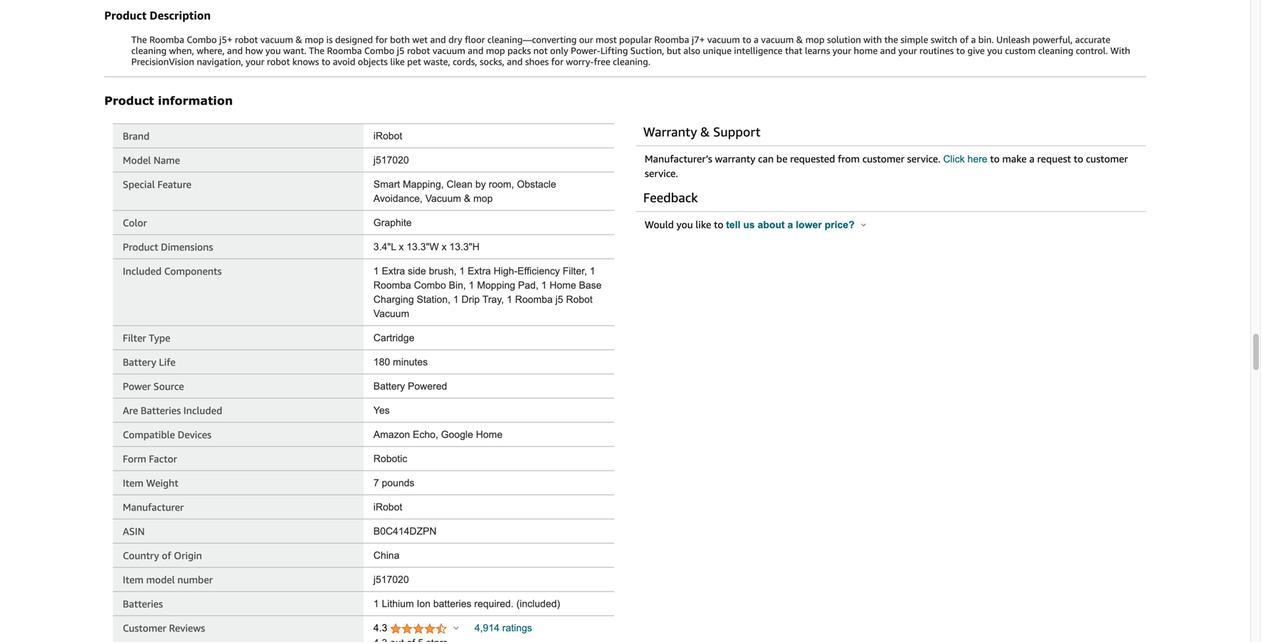 Task type: vqa. For each thing, say whether or not it's contained in the screenshot.
the left 39
no



Task type: describe. For each thing, give the bounding box(es) containing it.
0 horizontal spatial your
[[246, 56, 265, 67]]

bin.
[[979, 34, 994, 45]]

objects
[[358, 56, 388, 67]]

pad,
[[518, 280, 539, 291]]

j5+
[[219, 34, 233, 45]]

1 horizontal spatial your
[[833, 45, 852, 56]]

battery for battery powered
[[374, 381, 405, 392]]

minutes
[[393, 357, 428, 368]]

country
[[123, 550, 159, 562]]

4,914 ratings
[[475, 623, 532, 634]]

3.4"l
[[374, 242, 396, 253]]

request
[[1038, 153, 1071, 165]]

roomba right "knows"
[[327, 45, 362, 56]]

echo,
[[413, 430, 438, 441]]

amazon echo, google home
[[374, 430, 503, 441]]

vacuum up "knows"
[[260, 34, 293, 45]]

2 extra from the left
[[468, 266, 491, 277]]

like inside the roomba combo j5+ robot vacuum & mop is designed for both wet and dry floor cleaning—converting our most popular roomba j7+ vacuum to a vacuum & mop solution with the simple switch of a bin. unleash powerful, accurate cleaning when, where, and how you want. the roomba combo j5 robot vacuum and mop packs not only power-lifting suction, but also unique intelligence that learns your home and your routines to give you custom cleaning control. with precisionvision navigation, your robot knows to avoid objects like pet waste, cords, socks, and shoes for worry-free cleaning.
[[390, 56, 405, 67]]

roomba up charging
[[374, 280, 411, 291]]

1 vertical spatial home
[[476, 430, 503, 441]]

amazon
[[374, 430, 410, 441]]

special feature
[[123, 179, 192, 190]]

cartridge
[[374, 333, 415, 344]]

to left give
[[956, 45, 965, 56]]

& left support
[[701, 124, 710, 140]]

tell us about a lower price? button
[[726, 220, 866, 231]]

product description
[[104, 9, 211, 22]]

brand
[[123, 130, 150, 142]]

filter,
[[563, 266, 587, 277]]

1 vertical spatial for
[[551, 56, 564, 67]]

item weight
[[123, 478, 178, 489]]

13.3"h
[[450, 242, 480, 253]]

would
[[645, 219, 674, 231]]

& left learns
[[796, 34, 803, 45]]

clean
[[447, 179, 473, 190]]

obstacle
[[517, 179, 556, 190]]

included components
[[123, 266, 222, 277]]

description
[[150, 9, 211, 22]]

and left how at the top left of page
[[227, 45, 243, 56]]

a left the bin.
[[971, 34, 976, 45]]

a left that
[[754, 34, 759, 45]]

product for product dimensions
[[123, 241, 158, 253]]

worry-
[[566, 56, 594, 67]]

item model number
[[123, 574, 213, 586]]

accurate
[[1075, 34, 1111, 45]]

brush,
[[429, 266, 457, 277]]

4,914 ratings link
[[475, 623, 532, 634]]

mop right floor in the top left of the page
[[486, 45, 505, 56]]

country of origin
[[123, 550, 202, 562]]

with
[[864, 34, 882, 45]]

color
[[123, 217, 147, 229]]

0 horizontal spatial for
[[375, 34, 388, 45]]

vacuum right j7+
[[707, 34, 740, 45]]

requested
[[790, 153, 835, 165]]

and left shoes at the left
[[507, 56, 523, 67]]

roomba left j7+
[[654, 34, 689, 45]]

1 customer from the left
[[863, 153, 905, 165]]

1 vertical spatial batteries
[[123, 599, 163, 610]]

source
[[154, 381, 184, 393]]

dry
[[449, 34, 462, 45]]

that
[[785, 45, 803, 56]]

free
[[594, 56, 611, 67]]

product for product information
[[104, 94, 154, 107]]

special
[[123, 179, 155, 190]]

combo inside 1 extra side brush, 1 extra high-efficiency filter, 1 roomba combo bin, 1 mopping pad, 1 home base charging station, 1 drip tray, 1 roomba j5 robot vacuum
[[414, 280, 446, 291]]

robot
[[566, 294, 593, 305]]

j5 inside the roomba combo j5+ robot vacuum & mop is designed for both wet and dry floor cleaning—converting our most popular roomba j7+ vacuum to a vacuum & mop solution with the simple switch of a bin. unleash powerful, accurate cleaning when, where, and how you want. the roomba combo j5 robot vacuum and mop packs not only power-lifting suction, but also unique intelligence that learns your home and your routines to give you custom cleaning control. with precisionvision navigation, your robot knows to avoid objects like pet waste, cords, socks, and shoes for worry-free cleaning.
[[397, 45, 405, 56]]

power-
[[571, 45, 601, 56]]

required.
[[474, 599, 514, 610]]

packs
[[508, 45, 531, 56]]

vacuum inside 1 extra side brush, 1 extra high-efficiency filter, 1 roomba combo bin, 1 mopping pad, 1 home base charging station, 1 drip tray, 1 roomba j5 robot vacuum
[[374, 309, 409, 320]]

customer reviews
[[123, 623, 205, 635]]

make
[[1003, 153, 1027, 165]]

1 horizontal spatial included
[[184, 405, 222, 417]]

lifting
[[601, 45, 628, 56]]

side
[[408, 266, 426, 277]]

4.3 button
[[374, 623, 459, 637]]

compatible
[[123, 429, 175, 441]]

(included)
[[517, 599, 560, 610]]

item for item model number
[[123, 574, 144, 586]]

feedback
[[643, 190, 698, 205]]

vacuum inside smart mapping, clean by room, obstacle avoidance, vacuum & mop
[[425, 193, 461, 204]]

simple
[[901, 34, 929, 45]]

battery for battery life
[[123, 357, 156, 368]]

reviews
[[169, 623, 205, 635]]

learns
[[805, 45, 830, 56]]

click
[[943, 154, 965, 165]]

0 horizontal spatial the
[[131, 34, 147, 45]]

1 down efficiency
[[541, 280, 547, 291]]

compatible devices
[[123, 429, 211, 441]]

floor
[[465, 34, 485, 45]]

0 horizontal spatial robot
[[235, 34, 258, 45]]

filter type
[[123, 332, 170, 344]]

tray,
[[483, 294, 504, 305]]

solution
[[827, 34, 861, 45]]

would you like to
[[645, 219, 726, 231]]

& up "knows"
[[296, 34, 302, 45]]

1 cleaning from the left
[[131, 45, 167, 56]]

& inside smart mapping, clean by room, obstacle avoidance, vacuum & mop
[[464, 193, 471, 204]]

popover image
[[454, 627, 459, 630]]

filter
[[123, 332, 146, 344]]

mop left is
[[305, 34, 324, 45]]

manufacturer
[[123, 502, 184, 514]]

service. inside to make a request to customer service.
[[645, 168, 678, 179]]

1 down 3.4"l
[[374, 266, 379, 277]]

us
[[743, 220, 755, 231]]

origin
[[174, 550, 202, 562]]

1 extra side brush, 1 extra high-efficiency filter, 1 roomba combo bin, 1 mopping pad, 1 home base charging station, 1 drip tray, 1 roomba j5 robot vacuum
[[374, 266, 602, 320]]

1 horizontal spatial combo
[[364, 45, 395, 56]]

type
[[149, 332, 170, 344]]

factor
[[149, 453, 177, 465]]

and right dry
[[468, 45, 484, 56]]

to right unique
[[743, 34, 752, 45]]

both
[[390, 34, 410, 45]]

drip
[[462, 294, 480, 305]]

1 horizontal spatial service.
[[907, 153, 941, 165]]

when,
[[169, 45, 194, 56]]

1 up bin,
[[459, 266, 465, 277]]

1 horizontal spatial the
[[309, 45, 325, 56]]

180 minutes
[[374, 357, 428, 368]]

0 vertical spatial included
[[123, 266, 162, 277]]

ion
[[417, 599, 431, 610]]

to right here
[[990, 153, 1000, 165]]

shoes
[[525, 56, 549, 67]]

unique
[[703, 45, 732, 56]]

from
[[838, 153, 860, 165]]

cords,
[[453, 56, 477, 67]]

routines
[[920, 45, 954, 56]]



Task type: locate. For each thing, give the bounding box(es) containing it.
battery powered
[[374, 381, 447, 392]]

to left tell
[[714, 219, 724, 231]]

combo up 'station,'
[[414, 280, 446, 291]]

intelligence
[[734, 45, 783, 56]]

0 vertical spatial vacuum
[[425, 193, 461, 204]]

robot right j5+ at the left top of the page
[[235, 34, 258, 45]]

click here link
[[943, 154, 988, 165]]

product
[[104, 9, 147, 22], [104, 94, 154, 107], [123, 241, 158, 253]]

service. down "manufacturer's" at the right
[[645, 168, 678, 179]]

product down color
[[123, 241, 158, 253]]

customer
[[863, 153, 905, 165], [1086, 153, 1128, 165]]

ratings
[[502, 623, 532, 634]]

form
[[123, 453, 146, 465]]

1 extra from the left
[[382, 266, 405, 277]]

navigation,
[[197, 56, 243, 67]]

0 horizontal spatial customer
[[863, 153, 905, 165]]

1 horizontal spatial for
[[551, 56, 564, 67]]

service.
[[907, 153, 941, 165], [645, 168, 678, 179]]

suction,
[[631, 45, 665, 56]]

popover image
[[861, 223, 866, 227]]

battery
[[123, 357, 156, 368], [374, 381, 405, 392]]

item for item weight
[[123, 478, 144, 489]]

180
[[374, 357, 390, 368]]

0 vertical spatial product
[[104, 9, 147, 22]]

1 horizontal spatial home
[[550, 280, 576, 291]]

1 right bin,
[[469, 280, 474, 291]]

mop inside smart mapping, clean by room, obstacle avoidance, vacuum & mop
[[473, 193, 493, 204]]

1 horizontal spatial j5
[[556, 294, 563, 305]]

batteries up 'customer'
[[123, 599, 163, 610]]

robot left dry
[[407, 45, 430, 56]]

2 horizontal spatial you
[[988, 45, 1003, 56]]

of right switch at the top of page
[[960, 34, 969, 45]]

a
[[754, 34, 759, 45], [971, 34, 976, 45], [1030, 153, 1035, 165], [788, 220, 793, 231]]

our
[[579, 34, 593, 45]]

1 j517020 from the top
[[374, 155, 409, 166]]

1 horizontal spatial vacuum
[[425, 193, 461, 204]]

like left pet
[[390, 56, 405, 67]]

0 horizontal spatial cleaning
[[131, 45, 167, 56]]

1 vertical spatial j517020
[[374, 575, 409, 586]]

cleaning.
[[613, 56, 651, 67]]

1 vertical spatial of
[[162, 550, 171, 562]]

vacuum
[[260, 34, 293, 45], [707, 34, 740, 45], [761, 34, 794, 45], [433, 45, 465, 56]]

item down form
[[123, 478, 144, 489]]

combo
[[187, 34, 217, 45], [364, 45, 395, 56], [414, 280, 446, 291]]

1 vertical spatial item
[[123, 574, 144, 586]]

1 vertical spatial included
[[184, 405, 222, 417]]

included down product dimensions
[[123, 266, 162, 277]]

roomba down pad,
[[515, 294, 553, 305]]

irobot for manufacturer
[[374, 502, 402, 513]]

j517020 for item model number
[[374, 575, 409, 586]]

0 vertical spatial j5
[[397, 45, 405, 56]]

product left description
[[104, 9, 147, 22]]

of inside the roomba combo j5+ robot vacuum & mop is designed for both wet and dry floor cleaning—converting our most popular roomba j7+ vacuum to a vacuum & mop solution with the simple switch of a bin. unleash powerful, accurate cleaning when, where, and how you want. the roomba combo j5 robot vacuum and mop packs not only power-lifting suction, but also unique intelligence that learns your home and your routines to give you custom cleaning control. with precisionvision navigation, your robot knows to avoid objects like pet waste, cords, socks, and shoes for worry-free cleaning.
[[960, 34, 969, 45]]

1 horizontal spatial cleaning
[[1038, 45, 1074, 56]]

0 vertical spatial for
[[375, 34, 388, 45]]

life
[[159, 357, 176, 368]]

roomba up the 'precisionvision'
[[149, 34, 184, 45]]

vacuum right wet
[[433, 45, 465, 56]]

0 horizontal spatial combo
[[187, 34, 217, 45]]

you right give
[[988, 45, 1003, 56]]

combo left j5+ at the left top of the page
[[187, 34, 217, 45]]

product for product description
[[104, 9, 147, 22]]

is
[[326, 34, 333, 45]]

irobot for brand
[[374, 131, 402, 142]]

warranty
[[643, 124, 697, 140]]

cleaning left when,
[[131, 45, 167, 56]]

vacuum left learns
[[761, 34, 794, 45]]

and right home
[[880, 45, 896, 56]]

1 up base
[[590, 266, 596, 277]]

for right not at top left
[[551, 56, 564, 67]]

4.3
[[374, 623, 390, 634]]

0 vertical spatial irobot
[[374, 131, 402, 142]]

mop right that
[[806, 34, 825, 45]]

name
[[154, 154, 180, 166]]

1 horizontal spatial extra
[[468, 266, 491, 277]]

1 vertical spatial battery
[[374, 381, 405, 392]]

and left dry
[[430, 34, 446, 45]]

1 x from the left
[[399, 242, 404, 253]]

your right the
[[899, 45, 917, 56]]

&
[[296, 34, 302, 45], [796, 34, 803, 45], [701, 124, 710, 140], [464, 193, 471, 204]]

j5 inside 1 extra side brush, 1 extra high-efficiency filter, 1 roomba combo bin, 1 mopping pad, 1 home base charging station, 1 drip tray, 1 roomba j5 robot vacuum
[[556, 294, 563, 305]]

of left origin
[[162, 550, 171, 562]]

not
[[534, 45, 548, 56]]

and
[[430, 34, 446, 45], [227, 45, 243, 56], [468, 45, 484, 56], [880, 45, 896, 56], [507, 56, 523, 67]]

2 irobot from the top
[[374, 502, 402, 513]]

form factor
[[123, 453, 177, 465]]

2 horizontal spatial robot
[[407, 45, 430, 56]]

most
[[596, 34, 617, 45]]

home
[[550, 280, 576, 291], [476, 430, 503, 441]]

0 horizontal spatial like
[[390, 56, 405, 67]]

0 horizontal spatial j5
[[397, 45, 405, 56]]

dimensions
[[161, 241, 213, 253]]

battery up power
[[123, 357, 156, 368]]

j5 left pet
[[397, 45, 405, 56]]

robot right how at the top left of page
[[267, 56, 290, 67]]

cleaning right custom
[[1038, 45, 1074, 56]]

j517020
[[374, 155, 409, 166], [374, 575, 409, 586]]

1 down bin,
[[453, 294, 459, 305]]

x right 3.4"l
[[399, 242, 404, 253]]

0 horizontal spatial extra
[[382, 266, 405, 277]]

customer right request
[[1086, 153, 1128, 165]]

irobot
[[374, 131, 402, 142], [374, 502, 402, 513]]

1 horizontal spatial battery
[[374, 381, 405, 392]]

your left home
[[833, 45, 852, 56]]

0 vertical spatial item
[[123, 478, 144, 489]]

the left is
[[309, 45, 325, 56]]

1 vertical spatial irobot
[[374, 502, 402, 513]]

extra up mopping at the top of the page
[[468, 266, 491, 277]]

extra left side
[[382, 266, 405, 277]]

1 irobot from the top
[[374, 131, 402, 142]]

j5 left robot
[[556, 294, 563, 305]]

be
[[777, 153, 788, 165]]

home
[[854, 45, 878, 56]]

j517020 down china
[[374, 575, 409, 586]]

1 right tray,
[[507, 294, 512, 305]]

0 horizontal spatial service.
[[645, 168, 678, 179]]

robotic
[[374, 454, 407, 465]]

to left avoid
[[322, 56, 331, 67]]

2 horizontal spatial combo
[[414, 280, 446, 291]]

0 vertical spatial service.
[[907, 153, 941, 165]]

control.
[[1076, 45, 1108, 56]]

j517020 up smart
[[374, 155, 409, 166]]

avoid
[[333, 56, 355, 67]]

to right request
[[1074, 153, 1084, 165]]

1 vertical spatial like
[[696, 219, 711, 231]]

you right would on the right of page
[[677, 219, 693, 231]]

1 horizontal spatial like
[[696, 219, 711, 231]]

irobot down 7 pounds
[[374, 502, 402, 513]]

waste,
[[424, 56, 450, 67]]

0 vertical spatial home
[[550, 280, 576, 291]]

2 cleaning from the left
[[1038, 45, 1074, 56]]

1 vertical spatial vacuum
[[374, 309, 409, 320]]

& down clean
[[464, 193, 471, 204]]

included up devices
[[184, 405, 222, 417]]

1 item from the top
[[123, 478, 144, 489]]

batteries
[[141, 405, 181, 417], [123, 599, 163, 610]]

1 vertical spatial service.
[[645, 168, 678, 179]]

1 horizontal spatial robot
[[267, 56, 290, 67]]

a inside to make a request to customer service.
[[1030, 153, 1035, 165]]

mop down "by"
[[473, 193, 493, 204]]

0 horizontal spatial x
[[399, 242, 404, 253]]

room,
[[489, 179, 514, 190]]

batteries up compatible devices at the bottom of page
[[141, 405, 181, 417]]

support
[[713, 124, 761, 140]]

1 vertical spatial j5
[[556, 294, 563, 305]]

product up brand
[[104, 94, 154, 107]]

bin,
[[449, 280, 466, 291]]

battery down 180
[[374, 381, 405, 392]]

vacuum down charging
[[374, 309, 409, 320]]

0 horizontal spatial included
[[123, 266, 162, 277]]

asin
[[123, 526, 145, 538]]

1 horizontal spatial x
[[442, 242, 447, 253]]

home right google
[[476, 430, 503, 441]]

mop
[[305, 34, 324, 45], [806, 34, 825, 45], [486, 45, 505, 56], [473, 193, 493, 204]]

mapping,
[[403, 179, 444, 190]]

mopping
[[477, 280, 515, 291]]

x
[[399, 242, 404, 253], [442, 242, 447, 253]]

irobot up smart
[[374, 131, 402, 142]]

customer inside to make a request to customer service.
[[1086, 153, 1128, 165]]

a left lower
[[788, 220, 793, 231]]

home inside 1 extra side brush, 1 extra high-efficiency filter, 1 roomba combo bin, 1 mopping pad, 1 home base charging station, 1 drip tray, 1 roomba j5 robot vacuum
[[550, 280, 576, 291]]

customer
[[123, 623, 166, 635]]

base
[[579, 280, 602, 291]]

tell
[[726, 220, 741, 231]]

0 vertical spatial batteries
[[141, 405, 181, 417]]

item down country
[[123, 574, 144, 586]]

0 horizontal spatial battery
[[123, 357, 156, 368]]

4,914
[[475, 623, 500, 634]]

tell us about a lower price?
[[726, 220, 858, 231]]

0 vertical spatial like
[[390, 56, 405, 67]]

weight
[[146, 478, 178, 489]]

the down product description
[[131, 34, 147, 45]]

powered
[[408, 381, 447, 392]]

product dimensions
[[123, 241, 213, 253]]

charging
[[374, 294, 414, 305]]

service. left click
[[907, 153, 941, 165]]

1 vertical spatial product
[[104, 94, 154, 107]]

x left 13.3"h
[[442, 242, 447, 253]]

0 horizontal spatial you
[[266, 45, 281, 56]]

high-
[[494, 266, 518, 277]]

like left tell
[[696, 219, 711, 231]]

vacuum
[[425, 193, 461, 204], [374, 309, 409, 320]]

yes
[[374, 405, 390, 416]]

j517020 for model name
[[374, 155, 409, 166]]

customer right from
[[863, 153, 905, 165]]

0 vertical spatial battery
[[123, 357, 156, 368]]

1 horizontal spatial customer
[[1086, 153, 1128, 165]]

1 horizontal spatial you
[[677, 219, 693, 231]]

pounds
[[382, 478, 415, 489]]

product information
[[104, 94, 233, 107]]

2 horizontal spatial your
[[899, 45, 917, 56]]

want.
[[283, 45, 307, 56]]

included
[[123, 266, 162, 277], [184, 405, 222, 417]]

combo left pet
[[364, 45, 395, 56]]

2 x from the left
[[442, 242, 447, 253]]

components
[[164, 266, 222, 277]]

a right make
[[1030, 153, 1035, 165]]

7
[[374, 478, 379, 489]]

0 horizontal spatial vacuum
[[374, 309, 409, 320]]

model
[[123, 154, 151, 166]]

0 horizontal spatial of
[[162, 550, 171, 562]]

0 horizontal spatial home
[[476, 430, 503, 441]]

switch
[[931, 34, 958, 45]]

knows
[[292, 56, 319, 67]]

1 horizontal spatial of
[[960, 34, 969, 45]]

you right how at the top left of page
[[266, 45, 281, 56]]

0 vertical spatial of
[[960, 34, 969, 45]]

1 left lithium
[[374, 599, 379, 610]]

pet
[[407, 56, 421, 67]]

popular
[[619, 34, 652, 45]]

0 vertical spatial j517020
[[374, 155, 409, 166]]

home down filter,
[[550, 280, 576, 291]]

2 vertical spatial product
[[123, 241, 158, 253]]

vacuum down clean
[[425, 193, 461, 204]]

manufacturer's warranty can be requested from customer service. click here
[[645, 153, 988, 165]]

are
[[123, 405, 138, 417]]

2 item from the top
[[123, 574, 144, 586]]

the
[[131, 34, 147, 45], [309, 45, 325, 56]]

2 j517020 from the top
[[374, 575, 409, 586]]

here
[[968, 154, 988, 165]]

manufacturer's
[[645, 153, 713, 165]]

your right navigation,
[[246, 56, 265, 67]]

for left both
[[375, 34, 388, 45]]

2 customer from the left
[[1086, 153, 1128, 165]]

to make a request to customer service.
[[645, 153, 1128, 179]]

unleash
[[997, 34, 1030, 45]]



